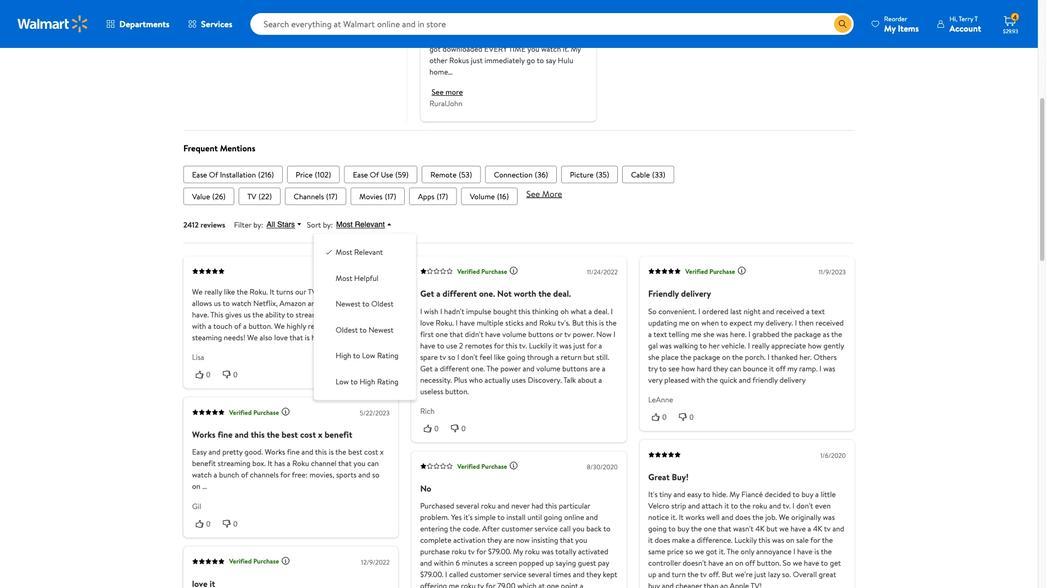 Task type: vqa. For each thing, say whether or not it's contained in the screenshot.
intent image for Pickup
no



Task type: locate. For each thing, give the bounding box(es) containing it.
thinking
[[532, 306, 559, 317]]

1 horizontal spatial are
[[590, 363, 600, 374]]

this up channel
[[315, 447, 327, 458]]

don't inside it's tiny and easy to hide. my fiancé decided to buy a little velcro strip and attach it to the roku and tv. i don't even notice it. it works well and does the job. we originally was going to buy the one that wasn't 4k but we have a 4k tv and it does make a difference. luckily this was on sale for the same price so we got it. the only annoyance i have is the controller doesn't have an on off button. so we have to get up and turn the tv off. but we're just lazy so. overall great buy and cheaper than an apple tv!
[[797, 501, 813, 512]]

roku inside i wish i hadn't impulse bought this thinking oh what a deal. i love roku. i have multiple sticks and roku tv's. but this is the first one that didn't have volume buttons or tv power. now i have to use 2 remotes for this tv. luckily it was just for a spare tv so i don't feel like going through a return but still. get a different one. the power and volume buttons are a necessity.  plus who actually uses discovery. talk about a useless button.
[[539, 318, 556, 328]]

filter by:
[[234, 220, 263, 230]]

0 horizontal spatial she
[[648, 352, 660, 363]]

screen
[[495, 558, 517, 569]]

(53)
[[459, 169, 472, 180]]

works fine and this the best cost x benefit
[[192, 429, 352, 441]]

that inside we really like the roku. it turns our tvs into smart tvs and allows us to watch netflix, amazon and any other apps we have. this gives us the ability to stream shows and movies with a touch of a button. we highly recommend it for your steaming needs! we also love that is has the roku channel.
[[290, 332, 303, 343]]

but
[[584, 352, 595, 363], [767, 524, 778, 535]]

0 vertical spatial going
[[507, 352, 526, 363]]

0 vertical spatial roku
[[539, 318, 556, 328]]

1 horizontal spatial can
[[730, 363, 741, 374]]

value (26)
[[192, 191, 226, 202]]

…
[[202, 482, 207, 492]]

relevant inside the most relevant dropdown button
[[355, 221, 385, 229]]

activated
[[578, 547, 609, 558]]

apps (17)
[[418, 191, 448, 202]]

buy down controller
[[648, 581, 660, 589]]

tv right 'or'
[[564, 329, 571, 340]]

verified purchase information image for fine
[[281, 408, 290, 417]]

love
[[420, 318, 434, 328], [274, 332, 288, 343]]

rating
[[377, 351, 399, 362], [377, 377, 399, 387]]

2 get from the top
[[420, 363, 433, 374]]

0 vertical spatial love
[[420, 318, 434, 328]]

0 vertical spatial works
[[192, 429, 216, 441]]

i up originally at the right bottom of page
[[793, 501, 795, 512]]

has inside we really like the roku. it turns our tvs into smart tvs and allows us to watch netflix, amazon and any other apps we have. this gives us the ability to stream shows and movies with a touch of a button. we highly recommend it for your steaming needs! we also love that is has the roku channel.
[[312, 332, 322, 343]]

1 horizontal spatial by:
[[323, 220, 333, 230]]

1 horizontal spatial $79.00.
[[488, 547, 511, 558]]

customer
[[502, 524, 533, 535], [470, 570, 501, 581]]

0 vertical spatial deal.
[[553, 288, 571, 300]]

see for see more
[[526, 188, 540, 200]]

benefit down easy
[[192, 459, 216, 469]]

the inside the easy and pretty good.  works fine and this is the best cost x benefit streaming box. it has a roku channel that you can watch a bunch of channels for free: movies, sports and so on …
[[335, 447, 346, 458]]

1 by: from the left
[[253, 220, 263, 230]]

and up uses
[[523, 363, 535, 374]]

of for use
[[370, 169, 379, 180]]

option group
[[323, 243, 407, 392]]

tv down minutes
[[478, 581, 484, 589]]

oldest to newest
[[336, 325, 394, 336]]

1 horizontal spatial they
[[587, 570, 601, 581]]

just up tv!
[[755, 570, 766, 581]]

get
[[420, 288, 434, 300], [420, 363, 433, 374]]

newest down smart
[[336, 299, 361, 310]]

saying
[[556, 558, 576, 569]]

mentions
[[220, 143, 255, 155]]

who
[[469, 375, 483, 385]]

we up overall at right
[[793, 558, 802, 569]]

pay
[[598, 558, 609, 569]]

up inside it's tiny and easy to hide. my fiancé decided to buy a little velcro strip and attach it to the roku and tv. i don't even notice it. it works well and does the job. we originally was going to buy the one that wasn't 4k but we have a 4k tv and it does make a difference. luckily this was on sale for the same price so we got it. the only annoyance i have is the controller doesn't have an on off button. so we have to get up and turn the tv off. but we're just lazy so. overall great buy and cheaper than an apple tv!
[[648, 570, 657, 581]]

lisa
[[192, 352, 204, 363]]

1 vertical spatial of
[[241, 470, 248, 481]]

buttons
[[528, 329, 554, 340], [562, 363, 588, 374]]

0 horizontal spatial see
[[432, 87, 444, 97]]

and down controller
[[658, 570, 670, 581]]

free:
[[292, 470, 308, 481]]

by: for sort by:
[[323, 220, 333, 230]]

my inside reorder my items
[[884, 22, 896, 34]]

0 vertical spatial verified purchase information image
[[738, 267, 746, 276]]

is inside i wish i hadn't impulse bought this thinking oh what a deal. i love roku. i have multiple sticks and roku tv's. but this is the first one that didn't have volume buttons or tv power. now i have to use 2 remotes for this tv. luckily it was just for a spare tv so i don't feel like going through a return but still. get a different one. the power and volume buttons are a necessity.  plus who actually uses discovery. talk about a useless button.
[[599, 318, 604, 328]]

benefit up channel
[[325, 429, 352, 441]]

don't inside i wish i hadn't impulse bought this thinking oh what a deal. i love roku. i have multiple sticks and roku tv's. but this is the first one that didn't have volume buttons or tv power. now i have to use 2 remotes for this tv. luckily it was just for a spare tv so i don't feel like going through a return but still. get a different one. the power and volume buttons are a necessity.  plus who actually uses discovery. talk about a useless button.
[[461, 352, 478, 363]]

1 vertical spatial roku.
[[436, 318, 454, 328]]

my
[[754, 318, 764, 328], [788, 363, 798, 374]]

package
[[794, 329, 821, 340], [693, 352, 720, 363]]

can inside the easy and pretty good.  works fine and this is the best cost x benefit streaming box. it has a roku channel that you can watch a bunch of channels for free: movies, sports and so on …
[[367, 459, 379, 469]]

can right channel
[[367, 459, 379, 469]]

so inside it's tiny and easy to hide. my fiancé decided to buy a little velcro strip and attach it to the roku and tv. i don't even notice it. it works well and does the job. we originally was going to buy the one that wasn't 4k but we have a 4k tv and it does make a difference. luckily this was on sale for the same price so we got it. the only annoyance i have is the controller doesn't have an on off button. so we have to get up and turn the tv off. but we're just lazy so. overall great buy and cheaper than an apple tv!
[[783, 558, 791, 569]]

x inside the easy and pretty good.  works fine and this is the best cost x benefit streaming box. it has a roku channel that you can watch a bunch of channels for free: movies, sports and so on …
[[380, 447, 384, 458]]

doesn't
[[683, 558, 707, 569]]

list item up channels (17)
[[287, 166, 340, 184]]

1 vertical spatial an
[[721, 581, 728, 589]]

me up telling on the bottom
[[679, 318, 689, 328]]

1 ease from the left
[[192, 169, 207, 180]]

0 horizontal spatial ease
[[192, 169, 207, 180]]

1 vertical spatial don't
[[797, 501, 813, 512]]

verified purchase information image
[[509, 267, 518, 276], [509, 462, 518, 471]]

verified purchase
[[457, 267, 507, 276], [686, 267, 735, 276], [229, 408, 279, 417], [457, 462, 507, 471], [229, 557, 279, 567]]

high to low rating
[[336, 351, 399, 362]]

0 horizontal spatial don't
[[461, 352, 478, 363]]

1 horizontal spatial received
[[816, 318, 844, 328]]

that up use
[[450, 329, 463, 340]]

has inside the easy and pretty good.  works fine and this is the best cost x benefit streaming box. it has a roku channel that you can watch a bunch of channels for free: movies, sports and so on …
[[274, 459, 285, 469]]

1 horizontal spatial x
[[380, 447, 384, 458]]

luckily up only
[[735, 536, 757, 546]]

high
[[336, 351, 351, 362], [360, 377, 375, 387]]

customer down install
[[502, 524, 533, 535]]

to inside i wish i hadn't impulse bought this thinking oh what a deal. i love roku. i have multiple sticks and roku tv's. but this is the first one that didn't have volume buttons or tv power. now i have to use 2 remotes for this tv. luckily it was just for a spare tv so i don't feel like going through a return but still. get a different one. the power and volume buttons are a necessity.  plus who actually uses discovery. talk about a useless button.
[[437, 341, 444, 351]]

most inside the most relevant dropdown button
[[336, 221, 353, 229]]

0 vertical spatial service
[[535, 524, 558, 535]]

0 horizontal spatial love
[[274, 332, 288, 343]]

0 horizontal spatial me
[[449, 581, 459, 589]]

buy
[[802, 490, 814, 500], [678, 524, 689, 535], [648, 581, 660, 589]]

off inside it's tiny and easy to hide. my fiancé decided to buy a little velcro strip and attach it to the roku and tv. i don't even notice it. it works well and does the job. we originally was going to buy the one that wasn't 4k but we have a 4k tv and it does make a difference. luckily this was on sale for the same price so we got it. the only annoyance i have is the controller doesn't have an on off button. so we have to get up and turn the tv off. but we're just lazy so. overall great buy and cheaper than an apple tv!
[[745, 558, 755, 569]]

1 vertical spatial rich
[[420, 406, 435, 417]]

we down 'ability'
[[274, 321, 285, 332]]

it. down strip
[[671, 513, 677, 523]]

offering
[[420, 581, 447, 589]]

x
[[318, 429, 323, 441], [380, 447, 384, 458]]

just inside it's tiny and easy to hide. my fiancé decided to buy a little velcro strip and attach it to the roku and tv. i don't even notice it. it works well and does the job. we originally was going to buy the one that wasn't 4k but we have a 4k tv and it does make a difference. luckily this was on sale for the same price so we got it. the only annoyance i have is the controller doesn't have an on off button. so we have to get up and turn the tv off. but we're just lazy so. overall great buy and cheaper than an apple tv!
[[755, 570, 766, 581]]

really down grabbed in the bottom of the page
[[752, 341, 770, 351]]

2 verified purchase information image from the top
[[509, 462, 518, 471]]

1 vertical spatial love
[[274, 332, 288, 343]]

1 horizontal spatial buy
[[678, 524, 689, 535]]

luckily inside it's tiny and easy to hide. my fiancé decided to buy a little velcro strip and attach it to the roku and tv. i don't even notice it. it works well and does the job. we originally was going to buy the one that wasn't 4k but we have a 4k tv and it does make a difference. luckily this was on sale for the same price so we got it. the only annoyance i have is the controller doesn't have an on off button. so we have to get up and turn the tv off. but we're just lazy so. overall great buy and cheaper than an apple tv!
[[735, 536, 757, 546]]

like right feel
[[494, 352, 505, 363]]

price (102)
[[296, 169, 331, 180]]

0 vertical spatial rating
[[377, 351, 399, 362]]

most relevant up 1/28/2022
[[336, 247, 383, 258]]

to
[[223, 298, 230, 309], [362, 299, 370, 310], [287, 309, 294, 320], [721, 318, 728, 328], [360, 325, 367, 336], [437, 341, 444, 351], [700, 341, 707, 351], [353, 351, 360, 362], [660, 363, 667, 374], [351, 377, 358, 387], [703, 490, 711, 500], [793, 490, 800, 500], [731, 501, 738, 512], [498, 513, 505, 523], [604, 524, 611, 535], [669, 524, 676, 535], [821, 558, 828, 569]]

hi,
[[950, 14, 958, 23]]

to right "try"
[[660, 363, 667, 374]]

1 vertical spatial up
[[648, 570, 657, 581]]

times
[[553, 570, 571, 581]]

0 horizontal spatial by:
[[253, 220, 263, 230]]

love inside we really like the roku. it turns our tvs into smart tvs and allows us to watch netflix, amazon and any other apps we have. this gives us the ability to stream shows and movies with a touch of a button. we highly recommend it for your steaming needs! we also love that is has the roku channel.
[[274, 332, 288, 343]]

it up friendly
[[769, 363, 774, 374]]

was inside purchased  several roku and never had this particular problem. yes it's simple to install until going online and entering the code. after customer service call you back to complete activation they are now insisting that you purchase roku tv for $79.00. my roku was totally activated and within 6 minutes a screen popped up saying guest pay $79.00. i  called customer service several times and they kept offering me roku tv for 79.00 which at one
[[542, 547, 554, 558]]

1 horizontal spatial don't
[[797, 501, 813, 512]]

1 vertical spatial most
[[336, 247, 352, 258]]

cheaper
[[676, 581, 702, 589]]

1 vertical spatial it.
[[719, 547, 725, 558]]

0 vertical spatial text
[[812, 306, 825, 317]]

is inside it's tiny and easy to hide. my fiancé decided to buy a little velcro strip and attach it to the roku and tv. i don't even notice it. it works well and does the job. we originally was going to buy the one that wasn't 4k but we have a 4k tv and it does make a difference. luckily this was on sale for the same price so we got it. the only annoyance i have is the controller doesn't have an on off button. so we have to get up and turn the tv off. but we're just lazy so. overall great buy and cheaper than an apple tv!
[[815, 547, 819, 558]]

channels
[[250, 470, 279, 481]]

0 button down gil
[[192, 519, 219, 530]]

list item right (35)
[[622, 166, 674, 184]]

2 vertical spatial verified purchase information image
[[281, 557, 290, 566]]

love inside i wish i hadn't impulse bought this thinking oh what a deal. i love roku. i have multiple sticks and roku tv's. but this is the first one that didn't have volume buttons or tv power. now i have to use 2 remotes for this tv. luckily it was just for a spare tv so i don't feel like going through a return but still. get a different one. the power and volume buttons are a necessity.  plus who actually uses discovery. talk about a useless button.
[[420, 318, 434, 328]]

1 horizontal spatial package
[[794, 329, 821, 340]]

service
[[535, 524, 558, 535], [503, 570, 527, 581]]

frequent mentions
[[183, 143, 255, 155]]

installation
[[220, 169, 256, 180]]

0 button down lisa at the left bottom
[[192, 369, 219, 381]]

with down have. in the bottom of the page
[[192, 321, 206, 332]]

most right sort by:
[[336, 221, 353, 229]]

list item containing ease of use
[[344, 166, 417, 184]]

by:
[[253, 220, 263, 230], [323, 220, 333, 230]]

it down strip
[[679, 513, 684, 523]]

1 vertical spatial like
[[494, 352, 505, 363]]

0 vertical spatial of
[[234, 321, 241, 332]]

is inside we really like the roku. it turns our tvs into smart tvs and allows us to watch netflix, amazon and any other apps we have. this gives us the ability to stream shows and movies with a touch of a button. we highly recommend it for your steaming needs! we also love that is has the roku channel.
[[305, 332, 310, 343]]

1 horizontal spatial going
[[544, 513, 562, 523]]

2 horizontal spatial buy
[[802, 490, 814, 500]]

different up hadn't
[[443, 288, 477, 300]]

works down works fine and this the best cost x benefit
[[265, 447, 285, 458]]

works up easy
[[192, 429, 216, 441]]

to down channel.
[[353, 351, 360, 362]]

1 horizontal spatial cost
[[364, 447, 378, 458]]

multiple
[[477, 318, 504, 328]]

a right "make" on the right of page
[[692, 536, 695, 546]]

this
[[211, 309, 223, 320]]

button. inside it's tiny and easy to hide. my fiancé decided to buy a little velcro strip and attach it to the roku and tv. i don't even notice it. it works well and does the job. we originally was going to buy the one that wasn't 4k but we have a 4k tv and it does make a difference. luckily this was on sale for the same price so we got it. the only annoyance i have is the controller doesn't have an on off button. so we have to get up and turn the tv off. but we're just lazy so. overall great buy and cheaper than an apple tv!
[[757, 558, 781, 569]]

so up updating
[[648, 306, 657, 317]]

1 vertical spatial low
[[336, 377, 349, 387]]

1 tvs from the left
[[308, 287, 320, 297]]

1 rating from the top
[[377, 351, 399, 362]]

going
[[507, 352, 526, 363], [544, 513, 562, 523], [648, 524, 667, 535]]

roku down called
[[461, 581, 476, 589]]

to right back
[[604, 524, 611, 535]]

1 vertical spatial tv.
[[783, 501, 791, 512]]

to up gives
[[223, 298, 230, 309]]

cost down 5/22/2023
[[364, 447, 378, 458]]

list item
[[183, 166, 283, 184], [287, 166, 340, 184], [344, 166, 417, 184], [422, 166, 481, 184], [485, 166, 557, 184], [561, 166, 618, 184], [622, 166, 674, 184], [183, 188, 234, 205], [239, 188, 281, 205], [285, 188, 346, 205], [351, 188, 405, 205], [409, 188, 457, 205], [461, 188, 518, 205]]

list
[[183, 166, 855, 184]]

list item containing price
[[287, 166, 340, 184]]

hide.
[[712, 490, 728, 500]]

get inside i wish i hadn't impulse bought this thinking oh what a deal. i love roku. i have multiple sticks and roku tv's. but this is the first one that didn't have volume buttons or tv power. now i have to use 2 remotes for this tv. luckily it was just for a spare tv so i don't feel like going through a return but still. get a different one. the power and volume buttons are a necessity.  plus who actually uses discovery. talk about a useless button.
[[420, 363, 433, 374]]

they inside so convenient.  i ordered last night and received a text updating me on when to expect my delivery.  i then received a text telling me she was here.  i grabbed the package as the gal was walking to her vehicle.  i really appreciate how gently she place the package on the porch.  i thanked her.  others try to see how hard they can bounce it off my ramp.  i was very pleased with the quick and friendly delivery
[[714, 363, 728, 374]]

cost inside the easy and pretty good.  works fine and this is the best cost x benefit streaming box. it has a roku channel that you can watch a bunch of channels for free: movies, sports and so on …
[[364, 447, 378, 458]]

2 tvs from the left
[[358, 287, 369, 297]]

2 by: from the left
[[323, 220, 333, 230]]

you up sports
[[354, 459, 366, 469]]

1 horizontal spatial just
[[755, 570, 766, 581]]

verified
[[457, 267, 480, 276], [686, 267, 708, 276], [229, 408, 252, 417], [457, 462, 480, 471], [229, 557, 252, 567]]

0 vertical spatial off
[[776, 363, 786, 374]]

the
[[487, 363, 499, 374], [727, 547, 739, 558]]

watch
[[232, 298, 251, 309], [192, 470, 212, 481]]

going up power
[[507, 352, 526, 363]]

roku. down hadn't
[[436, 318, 454, 328]]

is inside the easy and pretty good.  works fine and this is the best cost x benefit streaming box. it has a roku channel that you can watch a bunch of channels for free: movies, sports and so on …
[[329, 447, 334, 458]]

gil
[[192, 502, 201, 512]]

online
[[564, 513, 584, 523]]

2 vertical spatial one
[[547, 581, 559, 589]]

luckily inside i wish i hadn't impulse bought this thinking oh what a deal. i love roku. i have multiple sticks and roku tv's. but this is the first one that didn't have volume buttons or tv power. now i have to use 2 remotes for this tv. luckily it was just for a spare tv so i don't feel like going through a return but still. get a different one. the power and volume buttons are a necessity.  plus who actually uses discovery. talk about a useless button.
[[529, 341, 551, 351]]

we're
[[735, 570, 753, 581]]

departments button
[[97, 11, 179, 37]]

even
[[815, 501, 831, 512]]

1 vertical spatial how
[[682, 363, 695, 374]]

wasn't
[[733, 524, 754, 535]]

this up annoyance
[[759, 536, 771, 546]]

an up apple
[[726, 558, 733, 569]]

remote
[[430, 169, 457, 180]]

stars
[[277, 221, 295, 229]]

1 horizontal spatial 4k
[[813, 524, 823, 535]]

1 vertical spatial going
[[544, 513, 562, 523]]

on inside the easy and pretty good.  works fine and this is the best cost x benefit streaming box. it has a roku channel that you can watch a bunch of channels for free: movies, sports and so on …
[[192, 482, 200, 492]]

was up her
[[717, 329, 729, 340]]

0 vertical spatial $79.00.
[[488, 547, 511, 558]]

have up didn't
[[460, 318, 475, 328]]

2 rating from the top
[[377, 377, 399, 387]]

has
[[312, 332, 322, 343], [274, 459, 285, 469]]

verified purchase information image
[[738, 267, 746, 276], [281, 408, 290, 417], [281, 557, 290, 566]]

roku down fiancé
[[753, 501, 768, 512]]

most helpful
[[336, 273, 379, 284]]

for inside it's tiny and easy to hide. my fiancé decided to buy a little velcro strip and attach it to the roku and tv. i don't even notice it. it works well and does the job. we originally was going to buy the one that wasn't 4k but we have a 4k tv and it does make a difference. luckily this was on sale for the same price so we got it. the only annoyance i have is the controller doesn't have an on off button. so we have to get up and turn the tv off. but we're just lazy so. overall great buy and cheaper than an apple tv!
[[811, 536, 821, 546]]

1 horizontal spatial tvs
[[358, 287, 369, 297]]

0 vertical spatial tv.
[[519, 341, 527, 351]]

totally
[[555, 547, 576, 558]]

one inside i wish i hadn't impulse bought this thinking oh what a deal. i love roku. i have multiple sticks and roku tv's. but this is the first one that didn't have volume buttons or tv power. now i have to use 2 remotes for this tv. luckily it was just for a spare tv so i don't feel like going through a return but still. get a different one. the power and volume buttons are a necessity.  plus who actually uses discovery. talk about a useless button.
[[436, 329, 448, 340]]

of right bunch on the left bottom
[[241, 470, 248, 481]]

one. up who
[[471, 363, 485, 374]]

0 horizontal spatial buttons
[[528, 329, 554, 340]]

Search search field
[[250, 13, 854, 35]]

i right 'here.'
[[749, 329, 751, 340]]

0 vertical spatial roku.
[[250, 287, 268, 297]]

but inside i wish i hadn't impulse bought this thinking oh what a deal. i love roku. i have multiple sticks and roku tv's. but this is the first one that didn't have volume buttons or tv power. now i have to use 2 remotes for this tv. luckily it was just for a spare tv so i don't feel like going through a return but still. get a different one. the power and volume buttons are a necessity.  plus who actually uses discovery. talk about a useless button.
[[584, 352, 595, 363]]

1 vertical spatial my
[[788, 363, 798, 374]]

1 of from the left
[[209, 169, 218, 180]]

option group containing most relevant
[[323, 243, 407, 392]]

3 (17) from the left
[[437, 191, 448, 202]]

now
[[597, 329, 612, 340]]

purchase for delivery
[[710, 267, 735, 276]]

up inside purchased  several roku and never had this particular problem. yes it's simple to install until going online and entering the code. after customer service call you back to complete activation they are now insisting that you purchase roku tv for $79.00. my roku was totally activated and within 6 minutes a screen popped up saying guest pay $79.00. i  called customer service several times and they kept offering me roku tv for 79.00 which at one
[[546, 558, 554, 569]]

1 verified purchase information image from the top
[[509, 267, 518, 276]]

up down controller
[[648, 570, 657, 581]]

0 horizontal spatial just
[[574, 341, 585, 351]]

1 horizontal spatial low
[[362, 351, 375, 362]]

2 vertical spatial it
[[679, 513, 684, 523]]

to left install
[[498, 513, 505, 523]]

0 horizontal spatial newest
[[336, 299, 361, 310]]

1 vertical spatial just
[[755, 570, 766, 581]]

going inside it's tiny and easy to hide. my fiancé decided to buy a little velcro strip and attach it to the roku and tv. i don't even notice it. it works well and does the job. we originally was going to buy the one that wasn't 4k but we have a 4k tv and it does make a difference. luckily this was on sale for the same price so we got it. the only annoyance i have is the controller doesn't have an on off button. so we have to get up and turn the tv off. but we're just lazy so. overall great buy and cheaper than an apple tv!
[[648, 524, 667, 535]]

so up so. on the bottom right of the page
[[783, 558, 791, 569]]

see more button
[[432, 87, 463, 97]]

0 horizontal spatial button.
[[249, 321, 272, 332]]

for
[[356, 321, 366, 332], [494, 341, 504, 351], [587, 341, 597, 351], [280, 470, 290, 481], [811, 536, 821, 546], [477, 547, 486, 558], [486, 581, 496, 589]]

see up ruraljohn
[[432, 87, 444, 97]]

they down guest
[[587, 570, 601, 581]]

it's tiny and easy to hide. my fiancé decided to buy a little velcro strip and attach it to the roku and tv. i don't even notice it. it works well and does the job. we originally was going to buy the one that wasn't 4k but we have a 4k tv and it does make a difference. luckily this was on sale for the same price so we got it. the only annoyance i have is the controller doesn't have an on off button. so we have to get up and turn the tv off. but we're just lazy so. overall great buy and cheaper than an apple tv!
[[648, 490, 845, 589]]

0 horizontal spatial it.
[[671, 513, 677, 523]]

1 vertical spatial the
[[727, 547, 739, 558]]

our
[[295, 287, 306, 297]]

this inside purchased  several roku and never had this particular problem. yes it's simple to install until going online and entering the code. after customer service call you back to complete activation they are now insisting that you purchase roku tv for $79.00. my roku was totally activated and within 6 minutes a screen popped up saying guest pay $79.00. i  called customer service several times and they kept offering me roku tv for 79.00 which at one
[[545, 501, 557, 512]]

x down 5/22/2023
[[380, 447, 384, 458]]

0 vertical spatial received
[[776, 306, 805, 317]]

list item down price (102)
[[285, 188, 346, 205]]

a inside purchased  several roku and never had this particular problem. yes it's simple to install until going online and entering the code. after customer service call you back to complete activation they are now insisting that you purchase roku tv for $79.00. my roku was totally activated and within 6 minutes a screen popped up saying guest pay $79.00. i  called customer service several times and they kept offering me roku tv for 79.00 which at one
[[490, 558, 494, 569]]

x up channel
[[318, 429, 323, 441]]

see more list
[[183, 188, 855, 205]]

0 horizontal spatial off
[[745, 558, 755, 569]]

1 vertical spatial us
[[244, 309, 251, 320]]

1 vertical spatial buttons
[[562, 363, 588, 374]]

roku inside it's tiny and easy to hide. my fiancé decided to buy a little velcro strip and attach it to the roku and tv. i don't even notice it. it works well and does the job. we originally was going to buy the one that wasn't 4k but we have a 4k tv and it does make a difference. luckily this was on sale for the same price so we got it. the only annoyance i have is the controller doesn't have an on off button. so we have to get up and turn the tv off. but we're just lazy so. overall great buy and cheaper than an apple tv!
[[753, 501, 768, 512]]

1 vertical spatial high
[[360, 377, 375, 387]]

volume
[[470, 191, 495, 202]]

1 get from the top
[[420, 288, 434, 300]]

0 vertical spatial how
[[808, 341, 822, 351]]

0 vertical spatial really
[[204, 287, 222, 297]]

so inside i wish i hadn't impulse bought this thinking oh what a deal. i love roku. i have multiple sticks and roku tv's. but this is the first one that didn't have volume buttons or tv power. now i have to use 2 remotes for this tv. luckily it was just for a spare tv so i don't feel like going through a return but still. get a different one. the power and volume buttons are a necessity.  plus who actually uses discovery. talk about a useless button.
[[448, 352, 456, 363]]

don't down 2
[[461, 352, 478, 363]]

the inside purchased  several roku and never had this particular problem. yes it's simple to install until going online and entering the code. after customer service call you back to complete activation they are now insisting that you purchase roku tv for $79.00. my roku was totally activated and within 6 minutes a screen popped up saying guest pay $79.00. i  called customer service several times and they kept offering me roku tv for 79.00 which at one
[[450, 524, 461, 535]]

but down what
[[572, 318, 584, 328]]

price
[[296, 169, 313, 180]]

well
[[707, 513, 720, 523]]

1/6/2020
[[821, 451, 846, 461]]

0 vertical spatial can
[[730, 363, 741, 374]]

list item containing channels
[[285, 188, 346, 205]]

0 horizontal spatial has
[[274, 459, 285, 469]]

really up allows
[[204, 287, 222, 297]]

of inside the easy and pretty good.  works fine and this is the best cost x benefit streaming box. it has a roku channel that you can watch a bunch of channels for free: movies, sports and so on …
[[241, 470, 248, 481]]

does up same
[[655, 536, 670, 546]]

1 vertical spatial watch
[[192, 470, 212, 481]]

see
[[669, 363, 680, 374]]

off
[[776, 363, 786, 374], [745, 558, 755, 569]]

like inside we really like the roku. it turns our tvs into smart tvs and allows us to watch netflix, amazon and any other apps we have. this gives us the ability to stream shows and movies with a touch of a button. we highly recommend it for your steaming needs! we also love that is has the roku channel.
[[224, 287, 235, 297]]

this up sticks
[[519, 306, 530, 317]]

was down others at bottom right
[[824, 363, 836, 374]]

that inside the easy and pretty good.  works fine and this is the best cost x benefit streaming box. it has a roku channel that you can watch a bunch of channels for free: movies, sports and so on …
[[338, 459, 352, 469]]

0 horizontal spatial service
[[503, 570, 527, 581]]

make
[[672, 536, 690, 546]]

that down 'highly'
[[290, 332, 303, 343]]

that inside i wish i hadn't impulse bought this thinking oh what a deal. i love roku. i have multiple sticks and roku tv's. but this is the first one that didn't have volume buttons or tv power. now i have to use 2 remotes for this tv. luckily it was just for a spare tv so i don't feel like going through a return but still. get a different one. the power and volume buttons are a necessity.  plus who actually uses discovery. talk about a useless button.
[[450, 329, 463, 340]]

it.
[[671, 513, 677, 523], [719, 547, 725, 558]]

tv. inside i wish i hadn't impulse bought this thinking oh what a deal. i love roku. i have multiple sticks and roku tv's. but this is the first one that didn't have volume buttons or tv power. now i have to use 2 remotes for this tv. luckily it was just for a spare tv so i don't feel like going through a return but still. get a different one. the power and volume buttons are a necessity.  plus who actually uses discovery. talk about a useless button.
[[519, 341, 527, 351]]

allows
[[192, 298, 212, 309]]

different up plus
[[440, 363, 469, 374]]

roku
[[481, 501, 496, 512], [753, 501, 768, 512], [452, 547, 467, 558], [525, 547, 540, 558], [461, 581, 476, 589]]

is up great
[[815, 547, 819, 558]]

but right the off.
[[722, 570, 733, 581]]

she down gal at the right of the page
[[648, 352, 660, 363]]

it inside we really like the roku. it turns our tvs into smart tvs and allows us to watch netflix, amazon and any other apps we have. this gives us the ability to stream shows and movies with a touch of a button. we highly recommend it for your steaming needs! we also love that is has the roku channel.
[[270, 287, 275, 297]]

use
[[381, 169, 393, 180]]

different inside i wish i hadn't impulse bought this thinking oh what a deal. i love roku. i have multiple sticks and roku tv's. but this is the first one that didn't have volume buttons or tv power. now i have to use 2 remotes for this tv. luckily it was just for a spare tv so i don't feel like going through a return but still. get a different one. the power and volume buttons are a necessity.  plus who actually uses discovery. talk about a useless button.
[[440, 363, 469, 374]]

all stars
[[267, 221, 295, 229]]

$79.00. up screen at the bottom left of page
[[488, 547, 511, 558]]

1 vertical spatial has
[[274, 459, 285, 469]]

still.
[[596, 352, 609, 363]]

and right sports
[[359, 470, 370, 481]]

that inside purchased  several roku and never had this particular problem. yes it's simple to install until going online and entering the code. after customer service call you back to complete activation they are now insisting that you purchase roku tv for $79.00. my roku was totally activated and within 6 minutes a screen popped up saying guest pay $79.00. i  called customer service several times and they kept offering me roku tv for 79.00 which at one
[[560, 536, 574, 546]]

on left when
[[691, 318, 700, 328]]

2 ease from the left
[[353, 169, 368, 180]]

1 vertical spatial it
[[268, 459, 273, 469]]

2 (17) from the left
[[385, 191, 396, 202]]

like inside i wish i hadn't impulse bought this thinking oh what a deal. i love roku. i have multiple sticks and roku tv's. but this is the first one that didn't have volume buttons or tv power. now i have to use 2 remotes for this tv. luckily it was just for a spare tv so i don't feel like going through a return but still. get a different one. the power and volume buttons are a necessity.  plus who actually uses discovery. talk about a useless button.
[[494, 352, 505, 363]]

of for installation
[[209, 169, 218, 180]]

reviews
[[201, 220, 225, 230]]

benefit inside the easy and pretty good.  works fine and this is the best cost x benefit streaming box. it has a roku channel that you can watch a bunch of channels for free: movies, sports and so on …
[[192, 459, 216, 469]]

of inside we really like the roku. it turns our tvs into smart tvs and allows us to watch netflix, amazon and any other apps we have. this gives us the ability to stream shows and movies with a touch of a button. we highly recommend it for your steaming needs! we also love that is has the roku channel.
[[234, 321, 241, 332]]

1 (17) from the left
[[326, 191, 338, 202]]

the inside i wish i hadn't impulse bought this thinking oh what a deal. i love roku. i have multiple sticks and roku tv's. but this is the first one that didn't have volume buttons or tv power. now i have to use 2 remotes for this tv. luckily it was just for a spare tv so i don't feel like going through a return but still. get a different one. the power and volume buttons are a necessity.  plus who actually uses discovery. talk about a useless button.
[[606, 318, 617, 328]]

really inside so convenient.  i ordered last night and received a text updating me on when to expect my delivery.  i then received a text telling me she was here.  i grabbed the package as the gal was walking to her vehicle.  i really appreciate how gently she place the package on the porch.  i thanked her.  others try to see how hard they can bounce it off my ramp.  i was very pleased with the quick and friendly delivery
[[752, 341, 770, 351]]

insisting
[[532, 536, 558, 546]]

1 horizontal spatial button.
[[445, 386, 469, 397]]

more
[[446, 87, 463, 97]]

us
[[214, 298, 221, 309], [244, 309, 251, 320]]

roku
[[539, 318, 556, 328], [337, 332, 354, 343], [292, 459, 309, 469]]

that inside it's tiny and easy to hide. my fiancé decided to buy a little velcro strip and attach it to the roku and tv. i don't even notice it. it works well and does the job. we originally was going to buy the one that wasn't 4k but we have a 4k tv and it does make a difference. luckily this was on sale for the same price so we got it. the only annoyance i have is the controller doesn't have an on off button. so we have to get up and turn the tv off. but we're just lazy so. overall great buy and cheaper than an apple tv!
[[718, 524, 732, 535]]

they up quick at the bottom right of the page
[[714, 363, 728, 374]]

verified purchase information image up never
[[509, 462, 518, 471]]

0 vertical spatial so
[[448, 352, 456, 363]]

walmart image
[[17, 15, 88, 33]]

me inside purchased  several roku and never had this particular problem. yes it's simple to install until going online and entering the code. after customer service call you back to complete activation they are now insisting that you purchase roku tv for $79.00. my roku was totally activated and within 6 minutes a screen popped up saying guest pay $79.00. i  called customer service several times and they kept offering me roku tv for 79.00 which at one
[[449, 581, 459, 589]]

channel.
[[356, 332, 384, 343]]

1 horizontal spatial of
[[370, 169, 379, 180]]

2 horizontal spatial (17)
[[437, 191, 448, 202]]

2 of from the left
[[370, 169, 379, 180]]

1 vertical spatial relevant
[[354, 247, 383, 258]]

it right box.
[[268, 459, 273, 469]]

ease up the movies
[[353, 169, 368, 180]]

to left your
[[360, 325, 367, 336]]

uses
[[512, 375, 526, 385]]

benefit
[[325, 429, 352, 441], [192, 459, 216, 469]]

1 vertical spatial one.
[[471, 363, 485, 374]]

1 vertical spatial are
[[504, 536, 514, 546]]

but inside it's tiny and easy to hide. my fiancé decided to buy a little velcro strip and attach it to the roku and tv. i don't even notice it. it works well and does the job. we originally was going to buy the one that wasn't 4k but we have a 4k tv and it does make a difference. luckily this was on sale for the same price so we got it. the only annoyance i have is the controller doesn't have an on off button. so we have to get up and turn the tv off. but we're just lazy so. overall great buy and cheaper than an apple tv!
[[722, 570, 733, 581]]

1 vertical spatial received
[[816, 318, 844, 328]]

0 vertical spatial with
[[192, 321, 206, 332]]

(17) for apps (17)
[[437, 191, 448, 202]]

i right wish on the bottom left
[[440, 306, 442, 317]]

0 vertical spatial has
[[312, 332, 322, 343]]

list item down remote
[[409, 188, 457, 205]]

1 vertical spatial benefit
[[192, 459, 216, 469]]

ease for ease of installation (216)
[[192, 169, 207, 180]]

cable (33)
[[631, 169, 666, 180]]

but down job.
[[767, 524, 778, 535]]

until
[[528, 513, 542, 523]]

1 vertical spatial button.
[[445, 386, 469, 397]]

but inside it's tiny and easy to hide. my fiancé decided to buy a little velcro strip and attach it to the roku and tv. i don't even notice it. it works well and does the job. we originally was going to buy the one that wasn't 4k but we have a 4k tv and it does make a difference. luckily this was on sale for the same price so we got it. the only annoyance i have is the controller doesn't have an on off button. so we have to get up and turn the tv off. but we're just lazy so. overall great buy and cheaper than an apple tv!
[[767, 524, 778, 535]]

list item containing picture
[[561, 166, 618, 184]]

one
[[436, 329, 448, 340], [704, 524, 716, 535], [547, 581, 559, 589]]

my inside purchased  several roku and never had this particular problem. yes it's simple to install until going online and entering the code. after customer service call you back to complete activation they are now insisting that you purchase roku tv for $79.00. my roku was totally activated and within 6 minutes a screen popped up saying guest pay $79.00. i  called customer service several times and they kept offering me roku tv for 79.00 which at one
[[513, 547, 523, 558]]

remotes
[[465, 341, 493, 351]]

2 4k from the left
[[813, 524, 823, 535]]

0 vertical spatial don't
[[461, 352, 478, 363]]

high down 'oldest to newest'
[[336, 351, 351, 362]]



Task type: describe. For each thing, give the bounding box(es) containing it.
purchase for a
[[482, 267, 507, 276]]

box.
[[252, 459, 266, 469]]

pretty
[[222, 447, 243, 458]]

plus
[[454, 375, 467, 385]]

i right now
[[614, 329, 616, 340]]

reorder
[[884, 14, 908, 23]]

1 horizontal spatial how
[[808, 341, 822, 351]]

roku. inside i wish i hadn't impulse bought this thinking oh what a deal. i love roku. i have multiple sticks and roku tv's. but this is the first one that didn't have volume buttons or tv power. now i have to use 2 remotes for this tv. luckily it was just for a spare tv so i don't feel like going through a return but still. get a different one. the power and volume buttons are a necessity.  plus who actually uses discovery. talk about a useless button.
[[436, 318, 454, 328]]

0 vertical spatial my
[[754, 318, 764, 328]]

with inside we really like the roku. it turns our tvs into smart tvs and allows us to watch netflix, amazon and any other apps we have. this gives us the ability to stream shows and movies with a touch of a button. we highly recommend it for your steaming needs! we also love that is has the roku channel.
[[192, 321, 206, 332]]

(36)
[[535, 169, 548, 180]]

it inside we really like the roku. it turns our tvs into smart tvs and allows us to watch netflix, amazon and any other apps we have. this gives us the ability to stream shows and movies with a touch of a button. we highly recommend it for your steaming needs! we also love that is has the roku channel.
[[350, 321, 354, 332]]

notice
[[648, 513, 669, 523]]

0 horizontal spatial text
[[654, 329, 667, 340]]

verified purchase for delivery
[[686, 267, 735, 276]]

this up the good.
[[251, 429, 265, 441]]

a down the still.
[[602, 363, 606, 374]]

fine inside the easy and pretty good.  works fine and this is the best cost x benefit streaming box. it has a roku channel that you can watch a bunch of channels for free: movies, sports and so on …
[[287, 447, 300, 458]]

1 horizontal spatial newest
[[369, 325, 394, 336]]

it inside the easy and pretty good.  works fine and this is the best cost x benefit streaming box. it has a roku channel that you can watch a bunch of channels for free: movies, sports and so on …
[[268, 459, 273, 469]]

2 vertical spatial you
[[575, 536, 587, 546]]

volume (16)
[[470, 191, 509, 202]]

and down guest
[[573, 570, 585, 581]]

roku up "popped"
[[525, 547, 540, 558]]

watch inside we really like the roku. it turns our tvs into smart tvs and allows us to watch netflix, amazon and any other apps we have. this gives us the ability to stream shows and movies with a touch of a button. we highly recommend it for your steaming needs! we also love that is has the roku channel.
[[232, 298, 251, 309]]

it inside so convenient.  i ordered last night and received a text updating me on when to expect my delivery.  i then received a text telling me she was here.  i grabbed the package as the gal was walking to her vehicle.  i really appreciate how gently she place the package on the porch.  i thanked her.  others try to see how hard they can bounce it off my ramp.  i was very pleased with the quick and friendly delivery
[[769, 363, 774, 374]]

this inside it's tiny and easy to hide. my fiancé decided to buy a little velcro strip and attach it to the roku and tv. i don't even notice it. it works well and does the job. we originally was going to buy the one that wasn't 4k but we have a 4k tv and it does make a difference. luckily this was on sale for the same price so we got it. the only annoyance i have is the controller doesn't have an on off button. so we have to get up and turn the tv off. but we're just lazy so. overall great buy and cheaper than an apple tv!
[[759, 536, 771, 546]]

back
[[587, 524, 602, 535]]

t
[[975, 14, 978, 23]]

and down helpful
[[371, 287, 383, 297]]

on down the vehicle. in the bottom of the page
[[722, 352, 731, 363]]

0 horizontal spatial buy
[[648, 581, 660, 589]]

relevant inside option group
[[354, 247, 383, 258]]

have up sale
[[791, 524, 806, 535]]

a left bunch on the left bottom
[[214, 470, 217, 481]]

gives
[[225, 309, 242, 320]]

list item containing volume
[[461, 188, 518, 205]]

have up the off.
[[709, 558, 724, 569]]

0 vertical spatial delivery
[[681, 288, 711, 300]]

difference.
[[697, 536, 733, 546]]

to down high to low rating
[[351, 377, 358, 387]]

overall
[[793, 570, 817, 581]]

terry
[[959, 14, 974, 23]]

ease for ease of use (59)
[[353, 169, 368, 180]]

grabbed
[[753, 329, 780, 340]]

Most Relevant radio
[[325, 247, 334, 256]]

fiancé
[[742, 490, 763, 500]]

filter
[[234, 220, 252, 230]]

and down bounce at the bottom of the page
[[739, 375, 751, 385]]

apps
[[418, 191, 435, 202]]

list item containing remote
[[422, 166, 481, 184]]

0 vertical spatial newest
[[336, 299, 361, 310]]

(17) for movies (17)
[[385, 191, 396, 202]]

can inside so convenient.  i ordered last night and received a text updating me on when to expect my delivery.  i then received a text telling me she was here.  i grabbed the package as the gal was walking to her vehicle.  i really appreciate how gently she place the package on the porch.  i thanked her.  others try to see how hard they can bounce it off my ramp.  i was very pleased with the quick and friendly delivery
[[730, 363, 741, 374]]

1 horizontal spatial buttons
[[562, 363, 588, 374]]

expect
[[730, 318, 752, 328]]

great
[[648, 472, 670, 484]]

button. inside i wish i hadn't impulse bought this thinking oh what a deal. i love roku. i have multiple sticks and roku tv's. but this is the first one that didn't have volume buttons or tv power. now i have to use 2 remotes for this tv. luckily it was just for a spare tv so i don't feel like going through a return but still. get a different one. the power and volume buttons are a necessity.  plus who actually uses discovery. talk about a useless button.
[[445, 386, 469, 397]]

list containing ease of installation
[[183, 166, 855, 184]]

tv
[[247, 191, 256, 202]]

roku inside we really like the roku. it turns our tvs into smart tvs and allows us to watch netflix, amazon and any other apps we have. this gives us the ability to stream shows and movies with a touch of a button. we highly recommend it for your steaming needs! we also love that is has the roku channel.
[[337, 332, 354, 343]]

and up stream
[[308, 298, 320, 309]]

2 horizontal spatial me
[[691, 329, 702, 340]]

6
[[456, 558, 460, 569]]

ruraljohn
[[430, 98, 463, 109]]

we up allows
[[192, 287, 203, 297]]

and down easy
[[688, 501, 700, 512]]

verified for fine
[[229, 408, 252, 417]]

job.
[[766, 513, 777, 523]]

1 vertical spatial she
[[648, 352, 660, 363]]

to left get
[[821, 558, 828, 569]]

0 vertical spatial does
[[735, 513, 751, 523]]

it inside it's tiny and easy to hide. my fiancé decided to buy a little velcro strip and attach it to the roku and tv. i don't even notice it. it works well and does the job. we originally was going to buy the one that wasn't 4k but we have a 4k tv and it does make a difference. luckily this was on sale for the same price so we got it. the only annoyance i have is the controller doesn't have an on off button. so we have to get up and turn the tv off. but we're just lazy so. overall great buy and cheaper than an apple tv!
[[679, 513, 684, 523]]

services
[[201, 18, 233, 30]]

1 vertical spatial buy
[[678, 524, 689, 535]]

1 vertical spatial most relevant
[[336, 247, 383, 258]]

use
[[446, 341, 457, 351]]

(35)
[[596, 169, 609, 180]]

12/9/2022
[[361, 558, 390, 567]]

best inside the easy and pretty good.  works fine and this is the best cost x benefit streaming box. it has a roku channel that you can watch a bunch of channels for free: movies, sports and so on …
[[348, 447, 362, 458]]

i right ramp. on the bottom right
[[820, 363, 822, 374]]

one. inside i wish i hadn't impulse bought this thinking oh what a deal. i love roku. i have multiple sticks and roku tv's. but this is the first one that didn't have volume buttons or tv power. now i have to use 2 remotes for this tv. luckily it was just for a spare tv so i don't feel like going through a return but still. get a different one. the power and volume buttons are a necessity.  plus who actually uses discovery. talk about a useless button.
[[471, 363, 485, 374]]

1/28/2022
[[361, 268, 390, 277]]

it up same
[[648, 536, 653, 546]]

0 button down bunch on the left bottom
[[219, 519, 246, 530]]

0 horizontal spatial rich
[[420, 406, 435, 417]]

search icon image
[[839, 20, 847, 28]]

(17) for channels (17)
[[326, 191, 338, 202]]

telling
[[669, 329, 689, 340]]

1 vertical spatial they
[[487, 536, 502, 546]]

reorder my items
[[884, 14, 919, 34]]

cable
[[631, 169, 650, 180]]

for left 79.00
[[486, 581, 496, 589]]

we inside we really like the roku. it turns our tvs into smart tvs and allows us to watch netflix, amazon and any other apps we have. this gives us the ability to stream shows and movies with a touch of a button. we highly recommend it for your steaming needs! we also love that is has the roku channel.
[[371, 298, 381, 309]]

0 vertical spatial several
[[456, 501, 479, 512]]

for inside the easy and pretty good.  works fine and this is the best cost x benefit streaming box. it has a roku channel that you can watch a bunch of channels for free: movies, sports and so on …
[[280, 470, 290, 481]]

return
[[561, 352, 582, 363]]

roku up simple
[[481, 501, 496, 512]]

0 horizontal spatial high
[[336, 351, 351, 362]]

and right easy
[[209, 447, 220, 458]]

list item containing apps
[[409, 188, 457, 205]]

tv's.
[[558, 318, 571, 328]]

purchased  several roku and never had this particular problem. yes it's simple to install until going online and entering the code. after customer service call you back to complete activation they are now insisting that you purchase roku tv for $79.00. my roku was totally activated and within 6 minutes a screen popped up saying guest pay $79.00. i  called customer service several times and they kept offering me roku tv for 79.00 which at one 
[[420, 501, 618, 589]]

this inside the easy and pretty good.  works fine and this is the best cost x benefit streaming box. it has a roku channel that you can watch a bunch of channels for free: movies, sports and so on …
[[315, 447, 327, 458]]

gal
[[648, 341, 658, 351]]

it inside i wish i hadn't impulse bought this thinking oh what a deal. i love roku. i have multiple sticks and roku tv's. but this is the first one that didn't have volume buttons or tv power. now i have to use 2 remotes for this tv. luckily it was just for a spare tv so i don't feel like going through a return but still. get a different one. the power and volume buttons are a necessity.  plus who actually uses discovery. talk about a useless button.
[[553, 341, 558, 351]]

sports
[[336, 470, 357, 481]]

0 vertical spatial oldest
[[371, 299, 394, 310]]

by: for filter by:
[[253, 220, 263, 230]]

0 vertical spatial me
[[679, 318, 689, 328]]

to down amazon at the left of the page
[[287, 309, 294, 320]]

0 horizontal spatial does
[[655, 536, 670, 546]]

see for see more
[[432, 87, 444, 97]]

the inside i wish i hadn't impulse bought this thinking oh what a deal. i love roku. i have multiple sticks and roku tv's. but this is the first one that didn't have volume buttons or tv power. now i have to use 2 remotes for this tv. luckily it was just for a spare tv so i don't feel like going through a return but still. get a different one. the power and volume buttons are a necessity.  plus who actually uses discovery. talk about a useless button.
[[487, 363, 499, 374]]

to right other
[[362, 299, 370, 310]]

this up power
[[506, 341, 518, 351]]

verified for a
[[457, 267, 480, 276]]

0 horizontal spatial fine
[[218, 429, 233, 441]]

going inside purchased  several roku and never had this particular problem. yes it's simple to install until going online and entering the code. after customer service call you back to complete activation they are now insisting that you purchase roku tv for $79.00. my roku was totally activated and within 6 minutes a screen popped up saying guest pay $79.00. i  called customer service several times and they kept offering me roku tv for 79.00 which at one
[[544, 513, 562, 523]]

have down sale
[[797, 547, 813, 558]]

so inside so convenient.  i ordered last night and received a text updating me on when to expect my delivery.  i then received a text telling me she was here.  i grabbed the package as the gal was walking to her vehicle.  i really appreciate how gently she place the package on the porch.  i thanked her.  others try to see how hard they can bounce it off my ramp.  i was very pleased with the quick and friendly delivery
[[648, 306, 657, 317]]

Walmart Site-Wide search field
[[250, 13, 854, 35]]

2412 reviews
[[183, 220, 225, 230]]

list item containing connection
[[485, 166, 557, 184]]

items
[[898, 22, 919, 34]]

so.
[[782, 570, 791, 581]]

on left sale
[[786, 536, 795, 546]]

a left little
[[815, 490, 819, 500]]

you inside the easy and pretty good.  works fine and this is the best cost x benefit streaming box. it has a roku channel that you can watch a bunch of channels for free: movies, sports and so on …
[[354, 459, 366, 469]]

0 vertical spatial an
[[726, 558, 733, 569]]

here.
[[730, 329, 747, 340]]

1 4k from the left
[[756, 524, 765, 535]]

power.
[[573, 329, 595, 340]]

and up strip
[[674, 490, 686, 500]]

verified purchase information image for get a different one. not worth the deal.
[[509, 267, 518, 276]]

and down other
[[342, 309, 354, 320]]

list item containing tv
[[239, 188, 281, 205]]

tv down activation
[[468, 547, 475, 558]]

i inside purchased  several roku and never had this particular problem. yes it's simple to install until going online and entering the code. after customer service call you back to complete activation they are now insisting that you purchase roku tv for $79.00. my roku was totally activated and within 6 minutes a screen popped up saying guest pay $79.00. i  called customer service several times and they kept offering me roku tv for 79.00 which at one
[[445, 570, 447, 581]]

i left wish on the bottom left
[[420, 306, 422, 317]]

0 horizontal spatial works
[[192, 429, 216, 441]]

tv. inside it's tiny and easy to hide. my fiancé decided to buy a little velcro strip and attach it to the roku and tv. i don't even notice it. it works well and does the job. we originally was going to buy the one that wasn't 4k but we have a 4k tv and it does make a difference. luckily this was on sale for the same price so we got it. the only annoyance i have is the controller doesn't have an on off button. so we have to get up and turn the tv off. but we're just lazy so. overall great buy and cheaper than an apple tv!
[[783, 501, 791, 512]]

1 horizontal spatial us
[[244, 309, 251, 320]]

more
[[542, 188, 562, 200]]

2412
[[183, 220, 199, 230]]

off inside so convenient.  i ordered last night and received a text updating me on when to expect my delivery.  i then received a text telling me she was here.  i grabbed the package as the gal was walking to her vehicle.  i really appreciate how gently she place the package on the porch.  i thanked her.  others try to see how hard they can bounce it off my ramp.  i was very pleased with the quick and friendly delivery
[[776, 363, 786, 374]]

my inside it's tiny and easy to hide. my fiancé decided to buy a little velcro strip and attach it to the roku and tv. i don't even notice it. it works well and does the job. we originally was going to buy the one that wasn't 4k but we have a 4k tv and it does make a difference. luckily this was on sale for the same price so we got it. the only annoyance i have is the controller doesn't have an on off button. so we have to get up and turn the tv off. but we're just lazy so. overall great buy and cheaper than an apple tv!
[[730, 490, 740, 500]]

attach
[[702, 501, 723, 512]]

purchase for fine
[[253, 408, 279, 417]]

the inside it's tiny and easy to hide. my fiancé decided to buy a little velcro strip and attach it to the roku and tv. i don't even notice it. it works well and does the job. we originally was going to buy the one that wasn't 4k but we have a 4k tv and it does make a difference. luckily this was on sale for the same price so we got it. the only annoyance i have is the controller doesn't have an on off button. so we have to get up and turn the tv off. but we're just lazy so. overall great buy and cheaper than an apple tv!
[[727, 547, 739, 558]]

so inside it's tiny and easy to hide. my fiancé decided to buy a little velcro strip and attach it to the roku and tv. i don't even notice it. it works well and does the job. we originally was going to buy the one that wasn't 4k but we have a 4k tv and it does make a difference. luckily this was on sale for the same price so we got it. the only annoyance i have is the controller doesn't have an on off button. so we have to get up and turn the tv off. but we're just lazy so. overall great buy and cheaper than an apple tv!
[[686, 547, 693, 558]]

and down "turn"
[[662, 581, 674, 589]]

just inside i wish i hadn't impulse bought this thinking oh what a deal. i love roku. i have multiple sticks and roku tv's. but this is the first one that didn't have volume buttons or tv power. now i have to use 2 remotes for this tv. luckily it was just for a spare tv so i don't feel like going through a return but still. get a different one. the power and volume buttons are a necessity.  plus who actually uses discovery. talk about a useless button.
[[574, 341, 585, 351]]

and right well
[[722, 513, 734, 523]]

one inside it's tiny and easy to hide. my fiancé decided to buy a little velcro strip and attach it to the roku and tv. i don't even notice it. it works well and does the job. we originally was going to buy the one that wasn't 4k but we have a 4k tv and it does make a difference. luckily this was on sale for the same price so we got it. the only annoyance i have is the controller doesn't have an on off button. so we have to get up and turn the tv off. but we're just lazy so. overall great buy and cheaper than an apple tv!
[[704, 524, 716, 535]]

have down the first at left bottom
[[420, 341, 436, 351]]

list item containing value
[[183, 188, 234, 205]]

11/24/2022
[[587, 268, 618, 277]]

for right remotes
[[494, 341, 504, 351]]

off.
[[709, 570, 720, 581]]

1 horizontal spatial high
[[360, 377, 375, 387]]

others
[[814, 352, 837, 363]]

and down decided
[[769, 501, 781, 512]]

we inside it's tiny and easy to hide. my fiancé decided to buy a little velcro strip and attach it to the roku and tv. i don't even notice it. it works well and does the job. we originally was going to buy the one that wasn't 4k but we have a 4k tv and it does make a difference. luckily this was on sale for the same price so we got it. the only annoyance i have is the controller doesn't have an on off button. so we have to get up and turn the tv off. but we're just lazy so. overall great buy and cheaper than an apple tv!
[[779, 513, 790, 523]]

it down 'hide.'
[[725, 501, 729, 512]]

0 button down plus
[[447, 423, 475, 434]]

most relevant inside dropdown button
[[336, 221, 385, 229]]

one inside purchased  several roku and never had this particular problem. yes it's simple to install until going online and entering the code. after customer service call you back to complete activation they are now insisting that you purchase roku tv for $79.00. my roku was totally activated and within 6 minutes a screen popped up saying guest pay $79.00. i  called customer service several times and they kept offering me roku tv for 79.00 which at one
[[547, 581, 559, 589]]

for inside we really like the roku. it turns our tvs into smart tvs and allows us to watch netflix, amazon and any other apps we have. this gives us the ability to stream shows and movies with a touch of a button. we highly recommend it for your steaming needs! we also love that is has the roku channel.
[[356, 321, 366, 332]]

i right annoyance
[[794, 547, 796, 558]]

0 horizontal spatial volume
[[502, 329, 527, 340]]

button. inside we really like the roku. it turns our tvs into smart tvs and allows us to watch netflix, amazon and any other apps we have. this gives us the ability to stream shows and movies with a touch of a button. we highly recommend it for your steaming needs! we also love that is has the roku channel.
[[249, 321, 272, 332]]

(102)
[[315, 169, 331, 180]]

are inside i wish i hadn't impulse bought this thinking oh what a deal. i love roku. i have multiple sticks and roku tv's. but this is the first one that didn't have volume buttons or tv power. now i have to use 2 remotes for this tv. luckily it was just for a spare tv so i don't feel like going through a return but still. get a different one. the power and volume buttons are a necessity.  plus who actually uses discovery. talk about a useless button.
[[590, 363, 600, 374]]

deal. inside i wish i hadn't impulse bought this thinking oh what a deal. i love roku. i have multiple sticks and roku tv's. but this is the first one that didn't have volume buttons or tv power. now i have to use 2 remotes for this tv. luckily it was just for a spare tv so i don't feel like going through a return but still. get a different one. the power and volume buttons are a necessity.  plus who actually uses discovery. talk about a useless button.
[[594, 306, 609, 317]]

roku. inside we really like the roku. it turns our tvs into smart tvs and allows us to watch netflix, amazon and any other apps we have. this gives us the ability to stream shows and movies with a touch of a button. we highly recommend it for your steaming needs! we also love that is has the roku channel.
[[250, 287, 268, 297]]

with inside so convenient.  i ordered last night and received a text updating me on when to expect my delivery.  i then received a text telling me she was here.  i grabbed the package as the gal was walking to her vehicle.  i really appreciate how gently she place the package on the porch.  i thanked her.  others try to see how hard they can bounce it off my ramp.  i was very pleased with the quick and friendly delivery
[[691, 375, 705, 385]]

we left got on the bottom of the page
[[695, 547, 704, 558]]

0 horizontal spatial cost
[[300, 429, 316, 441]]

roku inside the easy and pretty good.  works fine and this is the best cost x benefit streaming box. it has a roku channel that you can watch a bunch of channels for free: movies, sports and so on …
[[292, 459, 309, 469]]

velcro
[[648, 501, 670, 512]]

we up annoyance
[[780, 524, 789, 535]]

0 horizontal spatial low
[[336, 377, 349, 387]]

account
[[950, 22, 982, 34]]

1 vertical spatial package
[[693, 352, 720, 363]]

simple
[[475, 513, 496, 523]]

a up steaming
[[208, 321, 212, 332]]

2 vertical spatial most
[[336, 273, 352, 284]]

than
[[704, 581, 719, 589]]

but inside i wish i hadn't impulse bought this thinking oh what a deal. i love roku. i have multiple sticks and roku tv's. but this is the first one that didn't have volume buttons or tv power. now i have to use 2 remotes for this tv. luckily it was just for a spare tv so i don't feel like going through a return but still. get a different one. the power and volume buttons are a necessity.  plus who actually uses discovery. talk about a useless button.
[[572, 318, 584, 328]]

works inside the easy and pretty good.  works fine and this is the best cost x benefit streaming box. it has a roku channel that you can watch a bunch of channels for free: movies, sports and so on …
[[265, 447, 285, 458]]

rating for low to high rating
[[377, 377, 399, 387]]

movies
[[359, 191, 383, 202]]

4
[[1013, 12, 1017, 22]]

most relevant button
[[333, 220, 397, 230]]

1 horizontal spatial my
[[788, 363, 798, 374]]

little
[[821, 490, 836, 500]]

so inside the easy and pretty good.  works fine and this is the best cost x benefit streaming box. it has a roku channel that you can watch a bunch of channels for free: movies, sports and so on …
[[372, 470, 380, 481]]

0 vertical spatial best
[[282, 429, 298, 441]]

have up overall at right
[[804, 558, 819, 569]]

0 horizontal spatial oldest
[[336, 325, 358, 336]]

verified purchase for fine
[[229, 408, 279, 417]]

apps
[[355, 298, 370, 309]]

list item containing ease of installation
[[183, 166, 283, 184]]

discovery.
[[528, 375, 562, 385]]

tv down even
[[824, 524, 831, 535]]

sort by:
[[307, 220, 333, 230]]

leanne
[[648, 395, 673, 405]]

a down originally at the right bottom of page
[[808, 524, 811, 535]]

i down hadn't
[[456, 318, 458, 328]]

a up wish on the bottom left
[[436, 288, 441, 300]]

really inside we really like the roku. it turns our tvs into smart tvs and allows us to watch netflix, amazon and any other apps we have. this gives us the ability to stream shows and movies with a touch of a button. we highly recommend it for your steaming needs! we also love that is has the roku channel.
[[204, 287, 222, 297]]

0 vertical spatial one.
[[479, 288, 495, 300]]

clear search field text image
[[821, 20, 830, 28]]

rating for high to low rating
[[377, 351, 399, 362]]

1 vertical spatial you
[[573, 524, 585, 535]]

on up we're
[[735, 558, 744, 569]]

tv left the off.
[[700, 570, 707, 581]]

0 button down useless
[[420, 423, 447, 434]]

called
[[449, 570, 468, 581]]

list item containing movies
[[351, 188, 405, 205]]

a left return at the bottom
[[556, 352, 559, 363]]

to right attach
[[731, 501, 738, 512]]

actually
[[485, 375, 510, 385]]

0 vertical spatial us
[[214, 298, 221, 309]]

verified for delivery
[[686, 267, 708, 276]]

what
[[571, 306, 587, 317]]

verified purchase information image for delivery
[[738, 267, 746, 276]]

see more
[[526, 188, 562, 200]]

0 horizontal spatial x
[[318, 429, 323, 441]]

was inside i wish i hadn't impulse bought this thinking oh what a deal. i love roku. i have multiple sticks and roku tv's. but this is the first one that didn't have volume buttons or tv power. now i have to use 2 remotes for this tv. luckily it was just for a spare tv so i don't feel like going through a return but still. get a different one. the power and volume buttons are a necessity.  plus who actually uses discovery. talk about a useless button.
[[560, 341, 572, 351]]

movies,
[[309, 470, 334, 481]]

0 vertical spatial customer
[[502, 524, 533, 535]]

channels (17)
[[294, 191, 338, 202]]

only
[[741, 547, 755, 558]]

and up pretty
[[235, 429, 249, 441]]

0 vertical spatial buy
[[802, 490, 814, 500]]

i up porch.
[[748, 341, 750, 351]]

was up annoyance
[[772, 536, 784, 546]]

feel
[[480, 352, 492, 363]]

79.00
[[498, 581, 516, 589]]

and right sticks
[[526, 318, 538, 328]]

1 vertical spatial volume
[[537, 363, 561, 374]]

recommend
[[308, 321, 348, 332]]

we left also
[[247, 332, 258, 343]]

when
[[702, 318, 719, 328]]

0 button down pleased
[[676, 412, 703, 423]]

have down multiple
[[485, 329, 501, 340]]

0 vertical spatial package
[[794, 329, 821, 340]]

(216)
[[258, 169, 274, 180]]

are inside purchased  several roku and never had this particular problem. yes it's simple to install until going online and entering the code. after customer service call you back to complete activation they are now insisting that you purchase roku tv for $79.00. my roku was totally activated and within 6 minutes a screen popped up saying guest pay $79.00. i  called customer service several times and they kept offering me roku tv for 79.00 which at one
[[504, 536, 514, 546]]

a right what
[[589, 306, 592, 317]]

buy!
[[672, 472, 689, 484]]

a up then
[[806, 306, 810, 317]]

see more
[[432, 87, 463, 97]]

and up delivery.
[[763, 306, 774, 317]]

and up install
[[498, 501, 510, 512]]

verified purchase for a
[[457, 267, 507, 276]]

1 horizontal spatial benefit
[[325, 429, 352, 441]]

watch inside the easy and pretty good.  works fine and this is the best cost x benefit streaming box. it has a roku channel that you can watch a bunch of channels for free: movies, sports and so on …
[[192, 470, 212, 481]]

strip
[[672, 501, 686, 512]]

i right porch.
[[768, 352, 770, 363]]

was down even
[[823, 513, 835, 523]]

highly
[[287, 321, 306, 332]]

spare
[[420, 352, 438, 363]]

to right easy
[[703, 490, 711, 500]]

1 horizontal spatial she
[[703, 329, 715, 340]]

connection (36)
[[494, 169, 548, 180]]

had
[[532, 501, 544, 512]]

0 button down leanne
[[648, 412, 676, 423]]

for up minutes
[[477, 547, 486, 558]]

and up back
[[586, 513, 598, 523]]

tv (22)
[[247, 191, 272, 202]]

list item containing cable
[[622, 166, 674, 184]]

verified purchase information image for no
[[509, 462, 518, 471]]

a up gal at the right of the page
[[648, 329, 652, 340]]

delivery inside so convenient.  i ordered last night and received a text updating me on when to expect my delivery.  i then received a text telling me she was here.  i grabbed the package as the gal was walking to her vehicle.  i really appreciate how gently she place the package on the porch.  i thanked her.  others try to see how hard they can bounce it off my ramp.  i was very pleased with the quick and friendly delivery
[[780, 375, 806, 385]]

i left then
[[795, 318, 797, 328]]

useless
[[420, 386, 443, 397]]

1 horizontal spatial several
[[528, 570, 551, 581]]

and down purchase
[[420, 558, 432, 569]]

to right when
[[721, 318, 728, 328]]

0 vertical spatial different
[[443, 288, 477, 300]]

1 vertical spatial customer
[[470, 570, 501, 581]]

a right "about"
[[599, 375, 602, 385]]

0 button down needs!
[[219, 369, 246, 381]]

1 horizontal spatial rich
[[688, 6, 703, 17]]

roku up "6"
[[452, 547, 467, 558]]

a up the still.
[[599, 341, 602, 351]]

code.
[[463, 524, 481, 535]]

to left her
[[700, 341, 707, 351]]

going inside i wish i hadn't impulse bought this thinking oh what a deal. i love roku. i have multiple sticks and roku tv's. but this is the first one that didn't have volume buttons or tv power. now i have to use 2 remotes for this tv. luckily it was just for a spare tv so i don't feel like going through a return but still. get a different one. the power and volume buttons are a necessity.  plus who actually uses discovery. talk about a useless button.
[[507, 352, 526, 363]]

ease of installation (216)
[[192, 169, 274, 180]]

1 vertical spatial $79.00.
[[420, 570, 443, 581]]

to up "make" on the right of page
[[669, 524, 676, 535]]

updating
[[648, 318, 677, 328]]

bunch
[[219, 470, 239, 481]]

hard
[[697, 363, 712, 374]]



